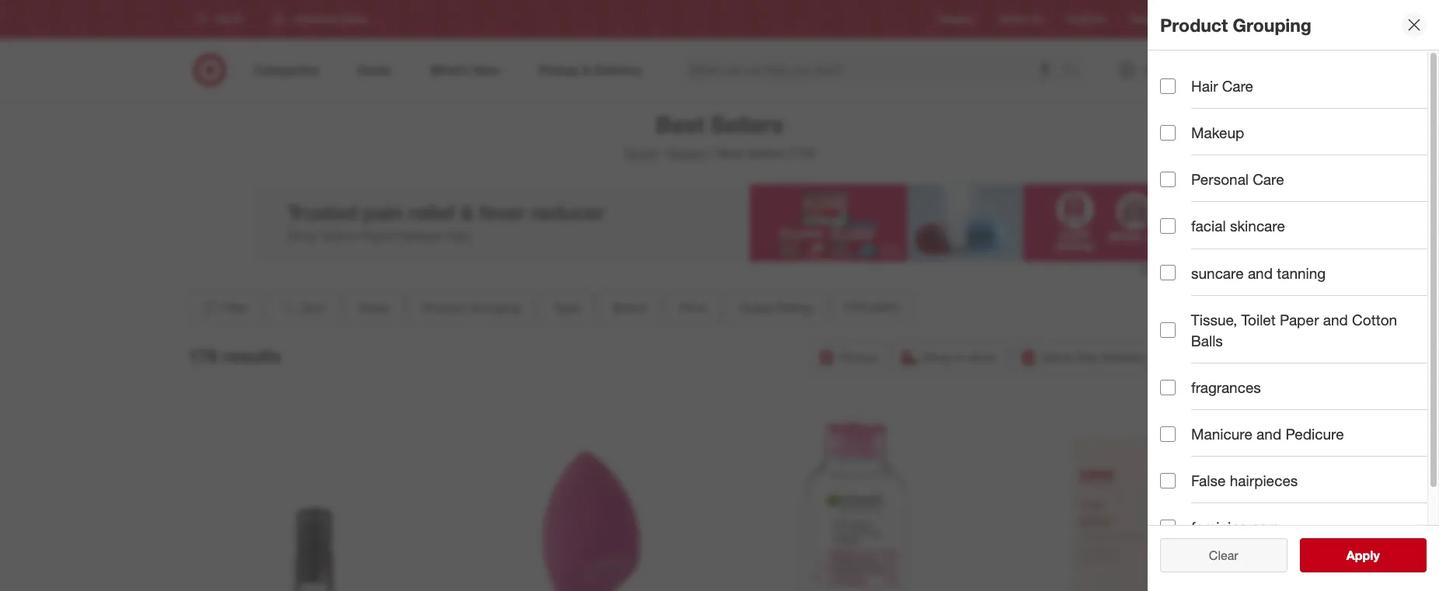 Task type: vqa. For each thing, say whether or not it's contained in the screenshot.
TO
no



Task type: locate. For each thing, give the bounding box(es) containing it.
price
[[679, 300, 708, 316]]

shop
[[923, 350, 952, 365]]

rating
[[777, 300, 813, 316]]

and
[[1249, 264, 1273, 282], [1324, 311, 1349, 329], [1257, 425, 1282, 443]]

0 vertical spatial and
[[1249, 264, 1273, 282]]

1 vertical spatial and
[[1324, 311, 1349, 329]]

paper
[[1280, 311, 1320, 329]]

skincare
[[1231, 217, 1286, 235]]

personal care
[[1192, 170, 1285, 188]]

facial skincare checkbox
[[1161, 218, 1176, 234]]

2 vertical spatial and
[[1257, 425, 1282, 443]]

care
[[1223, 77, 1254, 95], [1254, 170, 1285, 188]]

find stores
[[1207, 14, 1255, 25]]

0 horizontal spatial /
[[661, 145, 665, 161]]

filter
[[222, 300, 249, 316]]

/
[[661, 145, 665, 161], [711, 145, 715, 161]]

price button
[[666, 291, 721, 325]]

2 / from the left
[[711, 145, 715, 161]]

grouping left type button
[[470, 300, 521, 316]]

love wellness the killer boric acid suppositories - 14ct image
[[1006, 409, 1246, 592], [1006, 409, 1246, 592]]

0 horizontal spatial product grouping
[[422, 300, 521, 316]]

sort
[[302, 300, 326, 316]]

false hairpieces
[[1192, 472, 1299, 490]]

grouping right find
[[1233, 14, 1312, 35]]

product inside product grouping button
[[422, 300, 466, 316]]

weekly ad link
[[999, 13, 1043, 26]]

176 results
[[188, 345, 281, 367]]

product grouping button
[[409, 291, 535, 325]]

kristin ess style reviving dry shampoo with vitamin c for oily hair image
[[194, 409, 433, 592], [194, 409, 433, 592]]

0 horizontal spatial best
[[656, 110, 705, 138]]

circle
[[1159, 14, 1183, 25]]

Hair Care checkbox
[[1161, 78, 1176, 94]]

1 vertical spatial sellers
[[747, 145, 785, 161]]

176
[[188, 345, 218, 367]]

target inside best sellers target / beauty / best sellers (176)
[[624, 145, 658, 161]]

care up "skincare" on the top of page
[[1254, 170, 1285, 188]]

weekly
[[999, 14, 1029, 25]]

1 vertical spatial product grouping
[[422, 300, 521, 316]]

0 vertical spatial care
[[1223, 77, 1254, 95]]

/ right beauty
[[711, 145, 715, 161]]

1 horizontal spatial grouping
[[1233, 14, 1312, 35]]

1 horizontal spatial target
[[1130, 14, 1156, 25]]

toilet
[[1242, 311, 1276, 329]]

1 vertical spatial grouping
[[470, 300, 521, 316]]

False hairpieces checkbox
[[1161, 473, 1176, 489]]

registry link
[[940, 13, 975, 26]]

0 vertical spatial target
[[1130, 14, 1156, 25]]

grouping
[[1233, 14, 1312, 35], [470, 300, 521, 316]]

e.l.f. total face sponge image
[[465, 409, 704, 592], [465, 409, 704, 592]]

1 vertical spatial target
[[624, 145, 658, 161]]

Personal Care checkbox
[[1161, 172, 1176, 187]]

best up beauty link
[[656, 110, 705, 138]]

brand
[[613, 300, 647, 316]]

1 horizontal spatial product
[[1161, 14, 1228, 35]]

1 vertical spatial best
[[718, 145, 744, 161]]

shipping button
[[1163, 341, 1252, 375]]

pickup
[[840, 350, 878, 365]]

and for tanning
[[1249, 264, 1273, 282]]

and for pedicure
[[1257, 425, 1282, 443]]

0 horizontal spatial product
[[422, 300, 466, 316]]

/ right target link
[[661, 145, 665, 161]]

tissue, toilet paper and cotton balls
[[1192, 311, 1398, 350]]

apply
[[1347, 548, 1381, 564]]

0 vertical spatial product grouping
[[1161, 14, 1312, 35]]

1 horizontal spatial best
[[718, 145, 744, 161]]

target left circle
[[1130, 14, 1156, 25]]

pickup button
[[811, 341, 888, 375]]

garnier skinactive micellar cleansing water all-in-1 makeup remover & cleanser image
[[735, 409, 975, 592], [735, 409, 975, 592]]

suncare and tanning
[[1192, 264, 1327, 282]]

target left beauty
[[624, 145, 658, 161]]

balls
[[1192, 332, 1224, 350]]

results
[[223, 345, 281, 367]]

and left tanning
[[1249, 264, 1273, 282]]

1 vertical spatial care
[[1254, 170, 1285, 188]]

product
[[1161, 14, 1228, 35], [422, 300, 466, 316]]

hair
[[1192, 77, 1219, 95]]

best
[[656, 110, 705, 138], [718, 145, 744, 161]]

registry
[[940, 14, 975, 25]]

product grouping
[[1161, 14, 1312, 35], [422, 300, 521, 316]]

and left pedicure
[[1257, 425, 1282, 443]]

1 vertical spatial product
[[422, 300, 466, 316]]

guest
[[740, 300, 774, 316]]

target
[[1130, 14, 1156, 25], [624, 145, 658, 161]]

ad
[[1032, 14, 1043, 25]]

product grouping inside button
[[422, 300, 521, 316]]

1 horizontal spatial product grouping
[[1161, 14, 1312, 35]]

target circle link
[[1130, 13, 1183, 26]]

0 horizontal spatial grouping
[[470, 300, 521, 316]]

product inside product grouping "dialog"
[[1161, 14, 1228, 35]]

Tissue, Toilet Paper and Cotton Balls checkbox
[[1161, 323, 1176, 338]]

care right hair at the top right of the page
[[1223, 77, 1254, 95]]

0 vertical spatial product
[[1161, 14, 1228, 35]]

0 horizontal spatial target
[[624, 145, 658, 161]]

best right beauty link
[[718, 145, 744, 161]]

grouping inside button
[[470, 300, 521, 316]]

hair care
[[1192, 77, 1254, 95]]

target link
[[624, 145, 658, 161]]

fpo/apo
[[846, 300, 900, 316]]

and right paper
[[1324, 311, 1349, 329]]

sellers
[[711, 110, 784, 138], [747, 145, 785, 161]]

0 vertical spatial best
[[656, 110, 705, 138]]

0 vertical spatial grouping
[[1233, 14, 1312, 35]]

1 horizontal spatial /
[[711, 145, 715, 161]]



Task type: describe. For each thing, give the bounding box(es) containing it.
makeup
[[1192, 124, 1245, 142]]

advertisement region
[[253, 184, 1186, 262]]

same day delivery button
[[1013, 341, 1157, 375]]

fragrances checkbox
[[1161, 380, 1176, 395]]

deals button
[[345, 291, 403, 325]]

shop in store
[[923, 350, 997, 365]]

find
[[1207, 14, 1225, 25]]

search
[[1057, 63, 1094, 79]]

1 / from the left
[[661, 145, 665, 161]]

brand button
[[600, 291, 660, 325]]

sponsored
[[1140, 263, 1186, 274]]

care
[[1252, 519, 1281, 537]]

type
[[554, 300, 580, 316]]

find stores link
[[1207, 13, 1255, 26]]

0 vertical spatial sellers
[[711, 110, 784, 138]]

fragrances
[[1192, 379, 1262, 396]]

manicure
[[1192, 425, 1253, 443]]

feminine
[[1192, 519, 1248, 537]]

care for hair care
[[1223, 77, 1254, 95]]

fpo/apo button
[[832, 291, 913, 325]]

Manicure and Pedicure checkbox
[[1161, 427, 1176, 442]]

beauty link
[[669, 145, 708, 161]]

sort button
[[267, 291, 339, 325]]

day
[[1078, 350, 1099, 365]]

best sellers target / beauty / best sellers (176)
[[624, 110, 816, 161]]

weekly ad
[[999, 14, 1043, 25]]

beauty
[[669, 145, 708, 161]]

clear button
[[1161, 539, 1288, 573]]

stores
[[1228, 14, 1255, 25]]

search button
[[1057, 53, 1094, 90]]

same day delivery
[[1042, 350, 1147, 365]]

suncare
[[1192, 264, 1244, 282]]

in
[[956, 350, 965, 365]]

shipping
[[1192, 350, 1242, 365]]

feminine care
[[1192, 519, 1281, 537]]

guest rating button
[[727, 291, 826, 325]]

(176)
[[788, 145, 816, 161]]

apply button
[[1300, 539, 1427, 573]]

deals
[[358, 300, 390, 316]]

hairpieces
[[1230, 472, 1299, 490]]

tanning
[[1278, 264, 1327, 282]]

facial
[[1192, 217, 1227, 235]]

tissue,
[[1192, 311, 1238, 329]]

clear
[[1210, 548, 1239, 564]]

product grouping dialog
[[1148, 0, 1440, 592]]

Makeup checkbox
[[1161, 125, 1176, 140]]

grouping inside "dialog"
[[1233, 14, 1312, 35]]

product grouping inside "dialog"
[[1161, 14, 1312, 35]]

pedicure
[[1286, 425, 1345, 443]]

redcard link
[[1068, 13, 1106, 26]]

shop in store button
[[894, 341, 1007, 375]]

and inside the tissue, toilet paper and cotton balls
[[1324, 311, 1349, 329]]

care for personal care
[[1254, 170, 1285, 188]]

cotton
[[1353, 311, 1398, 329]]

false
[[1192, 472, 1226, 490]]

type button
[[541, 291, 594, 325]]

suncare and tanning checkbox
[[1161, 265, 1176, 281]]

redcard
[[1068, 14, 1106, 25]]

feminine care checkbox
[[1161, 520, 1176, 536]]

filter button
[[188, 291, 261, 325]]

target circle
[[1130, 14, 1183, 25]]

facial skincare
[[1192, 217, 1286, 235]]

target inside target circle link
[[1130, 14, 1156, 25]]

manicure and pedicure
[[1192, 425, 1345, 443]]

delivery
[[1102, 350, 1147, 365]]

store
[[969, 350, 997, 365]]

What can we help you find? suggestions appear below search field
[[680, 53, 1067, 87]]

personal
[[1192, 170, 1249, 188]]

same
[[1042, 350, 1074, 365]]

guest rating
[[740, 300, 813, 316]]



